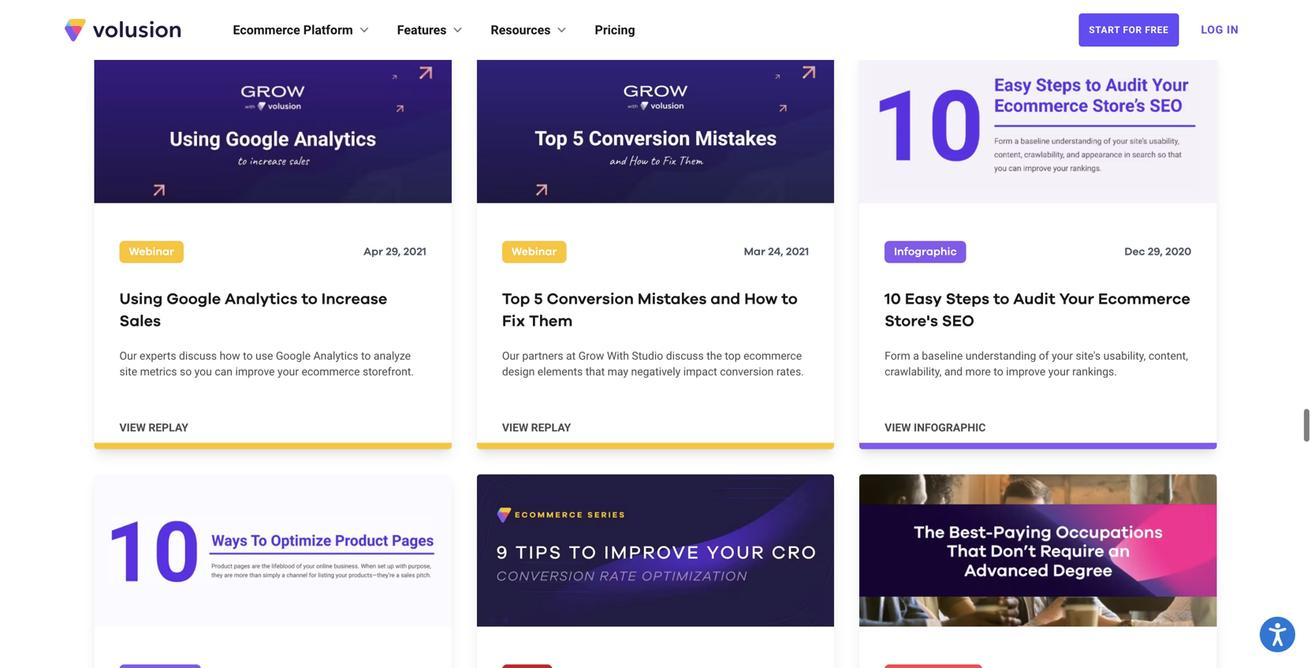 Task type: vqa. For each thing, say whether or not it's contained in the screenshot.
'ALLOW SHOPPERS TO PURCHASE GIFT CARDS FROM YOUR BUSINESS AND PAY FOR PURCHASES AT CHECKOUT USING CODES FROM THEIR GIFT CERTIFICATES.' at right
no



Task type: locate. For each thing, give the bounding box(es) containing it.
0 horizontal spatial google
[[167, 292, 221, 307]]

10
[[885, 292, 901, 307]]

1 horizontal spatial ecommerce
[[1099, 292, 1191, 307]]

0 vertical spatial google
[[167, 292, 221, 307]]

0 horizontal spatial webinar
[[129, 247, 174, 258]]

apr
[[364, 247, 383, 258]]

1 replay from the left
[[149, 421, 188, 434]]

start for free link
[[1079, 13, 1180, 47]]

discuss up impact
[[666, 350, 704, 363]]

replay down elements
[[531, 421, 571, 434]]

ecommerce inside our partners at grow with studio discuss the top ecommerce design elements that may negatively impact conversion rates.
[[744, 350, 802, 363]]

google right use
[[276, 350, 311, 363]]

improve
[[235, 365, 275, 378], [1007, 365, 1046, 378]]

improve down use
[[235, 365, 275, 378]]

2 view replay button from the left
[[502, 420, 571, 436]]

ecommerce platform button
[[233, 21, 372, 39]]

ecommerce left platform
[[233, 22, 300, 37]]

0 horizontal spatial ecommerce
[[302, 365, 360, 378]]

29, right apr
[[386, 247, 401, 258]]

discuss up you
[[179, 350, 217, 363]]

1 horizontal spatial our
[[502, 350, 520, 363]]

elements
[[538, 365, 583, 378]]

site
[[119, 365, 137, 378]]

your
[[1052, 350, 1073, 363], [278, 365, 299, 378], [1049, 365, 1070, 378]]

1 vertical spatial and
[[945, 365, 963, 378]]

0 vertical spatial ecommerce
[[744, 350, 802, 363]]

to left analyze
[[361, 350, 371, 363]]

1 webinar from the left
[[129, 247, 174, 258]]

and inside form a baseline understanding of your site's usability, content, crawlability, and more to improve your rankings.
[[945, 365, 963, 378]]

your
[[1060, 292, 1095, 307]]

1 vertical spatial ecommerce
[[302, 365, 360, 378]]

1 horizontal spatial 29,
[[1148, 247, 1163, 258]]

audit
[[1014, 292, 1056, 307]]

0 horizontal spatial improve
[[235, 365, 275, 378]]

0 horizontal spatial analytics
[[225, 292, 298, 307]]

2 discuss from the left
[[666, 350, 704, 363]]

1 vertical spatial ecommerce
[[1099, 292, 1191, 307]]

to left "increase"
[[302, 292, 318, 307]]

improve inside the our experts discuss how to use google analytics to analyze site metrics so you can improve your ecommerce storefront.
[[235, 365, 275, 378]]

them
[[529, 314, 573, 329]]

ecommerce
[[744, 350, 802, 363], [302, 365, 360, 378]]

1 horizontal spatial 2021
[[786, 247, 809, 258]]

analytics up use
[[225, 292, 298, 307]]

2 view replay from the left
[[502, 421, 571, 434]]

view replay button
[[119, 420, 188, 436], [502, 420, 571, 436]]

to right how
[[782, 292, 798, 307]]

view for using google analytics to increase sales
[[119, 421, 146, 434]]

google
[[167, 292, 221, 307], [276, 350, 311, 363]]

0 horizontal spatial 2021
[[404, 247, 427, 258]]

the
[[707, 350, 722, 363]]

0 horizontal spatial replay
[[149, 421, 188, 434]]

ecommerce down dec
[[1099, 292, 1191, 307]]

to
[[302, 292, 318, 307], [782, 292, 798, 307], [994, 292, 1010, 307], [243, 350, 253, 363], [361, 350, 371, 363], [994, 365, 1004, 378]]

0 horizontal spatial our
[[119, 350, 137, 363]]

10 easy steps to audit your ecommerce store's seo
[[885, 292, 1191, 329]]

rankings.
[[1073, 365, 1118, 378]]

replay down metrics
[[149, 421, 188, 434]]

1 horizontal spatial view replay button
[[502, 420, 571, 436]]

1 view from the left
[[119, 421, 146, 434]]

2 webinar from the left
[[512, 247, 557, 258]]

webinar up using
[[129, 247, 174, 258]]

ecommerce up rates.
[[744, 350, 802, 363]]

2 replay from the left
[[531, 421, 571, 434]]

0 horizontal spatial and
[[711, 292, 741, 307]]

2021 right apr
[[404, 247, 427, 258]]

that
[[586, 365, 605, 378]]

view
[[119, 421, 146, 434], [502, 421, 529, 434], [885, 421, 911, 434]]

29, right dec
[[1148, 247, 1163, 258]]

24,
[[769, 247, 784, 258]]

view left the infographic
[[885, 421, 911, 434]]

sales
[[119, 314, 161, 329]]

metrics
[[140, 365, 177, 378]]

1 2021 from the left
[[404, 247, 427, 258]]

2021 for using google analytics to increase sales
[[404, 247, 427, 258]]

steps
[[946, 292, 990, 307]]

1 horizontal spatial improve
[[1007, 365, 1046, 378]]

29,
[[386, 247, 401, 258], [1148, 247, 1163, 258]]

ecommerce inside 10 easy steps to audit your ecommerce store's seo
[[1099, 292, 1191, 307]]

discuss
[[179, 350, 217, 363], [666, 350, 704, 363]]

1 29, from the left
[[386, 247, 401, 258]]

replay for top 5 conversion mistakes and how to fix them
[[531, 421, 571, 434]]

and
[[711, 292, 741, 307], [945, 365, 963, 378]]

0 horizontal spatial 29,
[[386, 247, 401, 258]]

to inside form a baseline understanding of your site's usability, content, crawlability, and more to improve your rankings.
[[994, 365, 1004, 378]]

our inside the our experts discuss how to use google analytics to analyze site metrics so you can improve your ecommerce storefront.
[[119, 350, 137, 363]]

improve inside form a baseline understanding of your site's usability, content, crawlability, and more to improve your rankings.
[[1007, 365, 1046, 378]]

our inside our partners at grow with studio discuss the top ecommerce design elements that may negatively impact conversion rates.
[[502, 350, 520, 363]]

0 horizontal spatial view replay button
[[119, 420, 188, 436]]

1 vertical spatial google
[[276, 350, 311, 363]]

log
[[1202, 23, 1224, 36]]

in
[[1227, 23, 1239, 36]]

1 our from the left
[[119, 350, 137, 363]]

analytics
[[225, 292, 298, 307], [314, 350, 358, 363]]

0 vertical spatial ecommerce
[[233, 22, 300, 37]]

1 horizontal spatial view replay
[[502, 421, 571, 434]]

for
[[1124, 24, 1143, 35]]

improve down of
[[1007, 365, 1046, 378]]

to left audit
[[994, 292, 1010, 307]]

your right of
[[1052, 350, 1073, 363]]

webinar
[[129, 247, 174, 258], [512, 247, 557, 258]]

1 horizontal spatial ecommerce
[[744, 350, 802, 363]]

view inside button
[[885, 421, 911, 434]]

1 horizontal spatial replay
[[531, 421, 571, 434]]

view replay
[[119, 421, 188, 434], [502, 421, 571, 434]]

google right using
[[167, 292, 221, 307]]

29, for using google analytics to increase sales
[[386, 247, 401, 258]]

log in
[[1202, 23, 1239, 36]]

to left use
[[243, 350, 253, 363]]

view replay for using google analytics to increase sales
[[119, 421, 188, 434]]

1 vertical spatial analytics
[[314, 350, 358, 363]]

2 2021 from the left
[[786, 247, 809, 258]]

a
[[914, 350, 920, 363]]

2021 for top 5 conversion mistakes and how to fix them
[[786, 247, 809, 258]]

view replay for top 5 conversion mistakes and how to fix them
[[502, 421, 571, 434]]

seo
[[942, 314, 975, 329]]

your down of
[[1049, 365, 1070, 378]]

may
[[608, 365, 629, 378]]

features button
[[397, 21, 466, 39]]

0 horizontal spatial ecommerce
[[233, 22, 300, 37]]

view infographic
[[885, 421, 986, 434]]

0 vertical spatial analytics
[[225, 292, 298, 307]]

replay
[[149, 421, 188, 434], [531, 421, 571, 434]]

analytics left analyze
[[314, 350, 358, 363]]

1 horizontal spatial analytics
[[314, 350, 358, 363]]

studio
[[632, 350, 664, 363]]

webinar up 5
[[512, 247, 557, 258]]

2 29, from the left
[[1148, 247, 1163, 258]]

2021
[[404, 247, 427, 258], [786, 247, 809, 258]]

2 horizontal spatial view
[[885, 421, 911, 434]]

with
[[607, 350, 629, 363]]

design
[[502, 365, 535, 378]]

1 improve from the left
[[235, 365, 275, 378]]

top
[[725, 350, 741, 363]]

pricing link
[[595, 21, 635, 39]]

resources button
[[491, 21, 570, 39]]

1 horizontal spatial google
[[276, 350, 311, 363]]

using google analytics to increase sales
[[119, 292, 387, 329]]

2 our from the left
[[502, 350, 520, 363]]

0 vertical spatial and
[[711, 292, 741, 307]]

1 horizontal spatial view
[[502, 421, 529, 434]]

negatively
[[631, 365, 681, 378]]

view infographic button
[[885, 420, 986, 436]]

2 view from the left
[[502, 421, 529, 434]]

view replay button for using google analytics to increase sales
[[119, 420, 188, 436]]

view down design
[[502, 421, 529, 434]]

view down site
[[119, 421, 146, 434]]

and left how
[[711, 292, 741, 307]]

our up design
[[502, 350, 520, 363]]

0 horizontal spatial discuss
[[179, 350, 217, 363]]

free
[[1146, 24, 1169, 35]]

to down understanding
[[994, 365, 1004, 378]]

view replay down metrics
[[119, 421, 188, 434]]

so
[[180, 365, 192, 378]]

2020
[[1166, 247, 1192, 258]]

our
[[119, 350, 137, 363], [502, 350, 520, 363]]

2 improve from the left
[[1007, 365, 1046, 378]]

9 tips to improve your cro image
[[477, 475, 835, 627]]

1 horizontal spatial and
[[945, 365, 963, 378]]

site's
[[1076, 350, 1101, 363]]

ecommerce left storefront.
[[302, 365, 360, 378]]

0 horizontal spatial view replay
[[119, 421, 188, 434]]

grow
[[579, 350, 604, 363]]

our up site
[[119, 350, 137, 363]]

view replay down design
[[502, 421, 571, 434]]

3 view from the left
[[885, 421, 911, 434]]

2021 right 24,
[[786, 247, 809, 258]]

your right can
[[278, 365, 299, 378]]

1 horizontal spatial webinar
[[512, 247, 557, 258]]

to inside 10 easy steps to audit your ecommerce store's seo
[[994, 292, 1010, 307]]

1 horizontal spatial discuss
[[666, 350, 704, 363]]

1 view replay from the left
[[119, 421, 188, 434]]

0 horizontal spatial view
[[119, 421, 146, 434]]

view replay button down metrics
[[119, 420, 188, 436]]

analytics inside the our experts discuss how to use google analytics to analyze site metrics so you can improve your ecommerce storefront.
[[314, 350, 358, 363]]

ecommerce inside dropdown button
[[233, 22, 300, 37]]

1 discuss from the left
[[179, 350, 217, 363]]

1 view replay button from the left
[[119, 420, 188, 436]]

view replay button down design
[[502, 420, 571, 436]]

and down baseline
[[945, 365, 963, 378]]



Task type: describe. For each thing, give the bounding box(es) containing it.
form a baseline understanding of your site's usability, content, crawlability, and more to improve your rankings.
[[885, 350, 1189, 378]]

view for top 5 conversion mistakes and how to fix them
[[502, 421, 529, 434]]

can
[[215, 365, 233, 378]]

storefront.
[[363, 365, 414, 378]]

replay for using google analytics to increase sales
[[149, 421, 188, 434]]

and inside top 5 conversion mistakes and how to fix them
[[711, 292, 741, 307]]

our experts discuss how to use google analytics to analyze site metrics so you can improve your ecommerce storefront.
[[119, 350, 414, 378]]

partners
[[522, 350, 564, 363]]

using google analytics to increase sales image
[[94, 51, 452, 203]]

our for top 5 conversion mistakes and how to fix them
[[502, 350, 520, 363]]

webinar for top
[[512, 247, 557, 258]]

mar 24, 2021
[[744, 247, 809, 258]]

top 5 conversion mistakes and how to fix them image
[[477, 51, 835, 203]]

log in link
[[1192, 13, 1249, 47]]

your inside the our experts discuss how to use google analytics to analyze site metrics so you can improve your ecommerce storefront.
[[278, 365, 299, 378]]

you
[[195, 365, 212, 378]]

to inside 'using google analytics to increase sales'
[[302, 292, 318, 307]]

pricing
[[595, 22, 635, 37]]

our partners at grow with studio discuss the top ecommerce design elements that may negatively impact conversion rates.
[[502, 350, 804, 378]]

discuss inside our partners at grow with studio discuss the top ecommerce design elements that may negatively impact conversion rates.
[[666, 350, 704, 363]]

understanding
[[966, 350, 1037, 363]]

easy
[[905, 292, 942, 307]]

to inside top 5 conversion mistakes and how to fix them
[[782, 292, 798, 307]]

the best-paying occupations that don't require an advanced degree image
[[860, 475, 1217, 627]]

baseline
[[922, 350, 963, 363]]

conversion
[[720, 365, 774, 378]]

how
[[220, 350, 240, 363]]

using
[[119, 292, 163, 307]]

ecommerce platform
[[233, 22, 353, 37]]

apr 29, 2021
[[364, 247, 427, 258]]

start
[[1089, 24, 1121, 35]]

rates.
[[777, 365, 804, 378]]

increase
[[322, 292, 387, 307]]

view replay button for top 5 conversion mistakes and how to fix them
[[502, 420, 571, 436]]

dec 29, 2020
[[1125, 247, 1192, 258]]

discuss inside the our experts discuss how to use google analytics to analyze site metrics so you can improve your ecommerce storefront.
[[179, 350, 217, 363]]

experts
[[140, 350, 176, 363]]

infographic
[[895, 247, 957, 258]]

mistakes
[[638, 292, 707, 307]]

top
[[502, 292, 530, 307]]

top 5 conversion mistakes and how to fix them
[[502, 292, 798, 329]]

of
[[1039, 350, 1049, 363]]

content,
[[1149, 350, 1189, 363]]

platform
[[303, 22, 353, 37]]

ecommerce inside the our experts discuss how to use google analytics to analyze site metrics so you can improve your ecommerce storefront.
[[302, 365, 360, 378]]

29, for 10 easy steps to audit your ecommerce store's seo
[[1148, 247, 1163, 258]]

10 easy steps to audit your ecommerce store's seo image
[[860, 51, 1217, 203]]

open accessibe: accessibility options, statement and help image
[[1269, 623, 1287, 646]]

google inside the our experts discuss how to use google analytics to analyze site metrics so you can improve your ecommerce storefront.
[[276, 350, 311, 363]]

crawlability,
[[885, 365, 942, 378]]

analytics inside 'using google analytics to increase sales'
[[225, 292, 298, 307]]

at
[[566, 350, 576, 363]]

start for free
[[1089, 24, 1169, 35]]

webinar for using
[[129, 247, 174, 258]]

impact
[[684, 365, 718, 378]]

fix
[[502, 314, 526, 329]]

google inside 'using google analytics to increase sales'
[[167, 292, 221, 307]]

form
[[885, 350, 911, 363]]

10 ways to optimize product pages image
[[94, 475, 452, 627]]

more
[[966, 365, 991, 378]]

infographic
[[914, 421, 986, 434]]

mar
[[744, 247, 766, 258]]

features
[[397, 22, 447, 37]]

resources
[[491, 22, 551, 37]]

use
[[256, 350, 273, 363]]

how
[[745, 292, 778, 307]]

5
[[534, 292, 543, 307]]

usability,
[[1104, 350, 1146, 363]]

dec
[[1125, 247, 1146, 258]]

analyze
[[374, 350, 411, 363]]

conversion
[[547, 292, 634, 307]]

view for 10 easy steps to audit your ecommerce store's seo
[[885, 421, 911, 434]]

store's
[[885, 314, 939, 329]]

our for using google analytics to increase sales
[[119, 350, 137, 363]]



